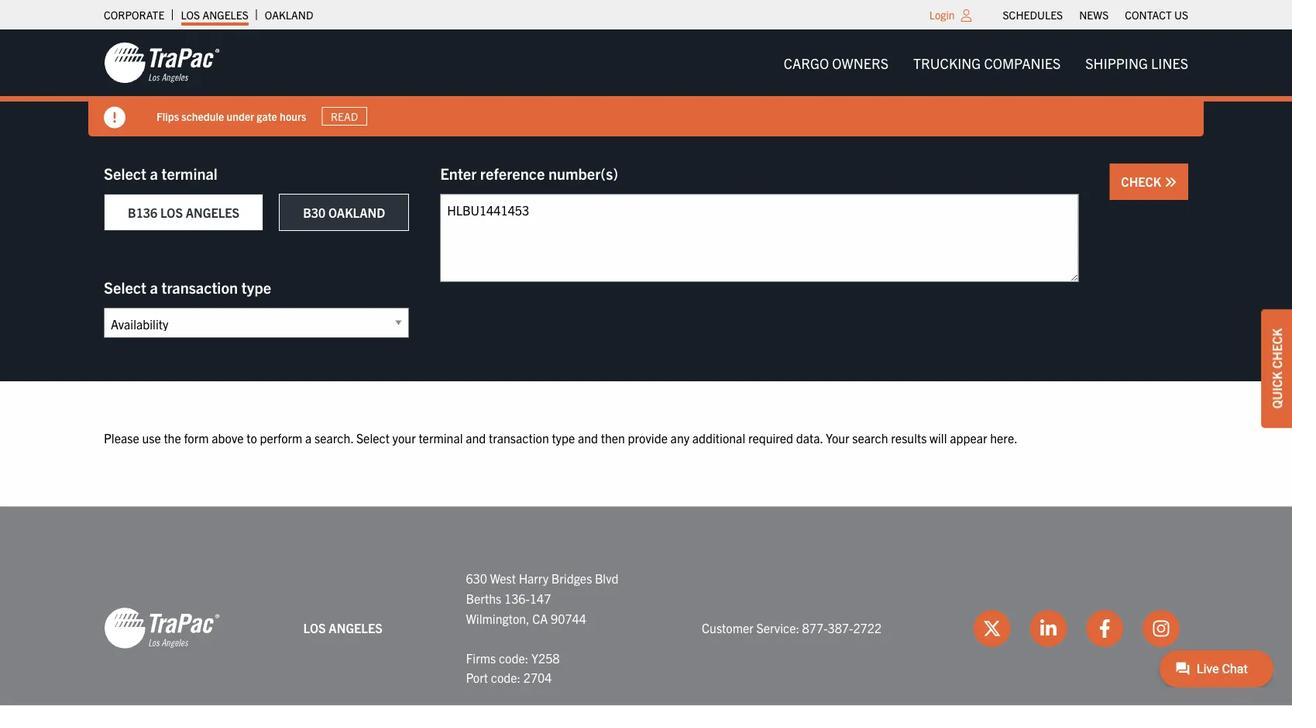 Task type: describe. For each thing, give the bounding box(es) containing it.
quick
[[1270, 372, 1285, 409]]

here.
[[991, 430, 1018, 445]]

angeles inside footer
[[329, 620, 383, 636]]

login
[[930, 8, 955, 22]]

los angeles inside footer
[[304, 620, 383, 636]]

quick check link
[[1262, 309, 1293, 428]]

footer containing 630 west harry bridges blvd
[[0, 507, 1293, 706]]

trucking companies link
[[901, 47, 1074, 78]]

contact us
[[1126, 8, 1189, 22]]

number(s)
[[549, 163, 619, 183]]

results
[[892, 430, 927, 445]]

select a terminal
[[104, 163, 218, 183]]

news link
[[1080, 4, 1109, 26]]

630 west harry bridges blvd berths 136-147 wilmington, ca 90744
[[466, 571, 619, 626]]

enter reference number(s)
[[440, 163, 619, 183]]

please
[[104, 430, 139, 445]]

lines
[[1152, 54, 1189, 71]]

wilmington,
[[466, 610, 530, 626]]

appear
[[950, 430, 988, 445]]

solid image inside check button
[[1165, 176, 1177, 188]]

a for transaction
[[150, 277, 158, 296]]

0 horizontal spatial solid image
[[104, 107, 126, 128]]

1 and from the left
[[466, 430, 486, 445]]

1 vertical spatial angeles
[[186, 205, 240, 220]]

check inside "link"
[[1270, 328, 1285, 369]]

service:
[[757, 620, 800, 636]]

your
[[393, 430, 416, 445]]

light image
[[962, 9, 972, 22]]

b30
[[303, 205, 326, 220]]

trucking
[[914, 54, 982, 71]]

hours
[[280, 109, 307, 123]]

2704
[[524, 670, 552, 685]]

shipping lines
[[1086, 54, 1189, 71]]

Enter reference number(s) text field
[[440, 194, 1079, 282]]

additional
[[693, 430, 746, 445]]

a for terminal
[[150, 163, 158, 183]]

147
[[530, 590, 551, 606]]

form
[[184, 430, 209, 445]]

customer
[[702, 620, 754, 636]]

read link
[[322, 107, 367, 126]]

1 horizontal spatial type
[[552, 430, 575, 445]]

menu bar containing schedules
[[995, 4, 1197, 26]]

contact us link
[[1126, 4, 1189, 26]]

search.
[[315, 430, 354, 445]]

877-
[[803, 620, 828, 636]]

cargo owners
[[784, 54, 889, 71]]

0 vertical spatial transaction
[[162, 277, 238, 296]]

reference
[[480, 163, 545, 183]]

gate
[[257, 109, 277, 123]]

los angeles link
[[181, 4, 249, 26]]

ca
[[533, 610, 548, 626]]

news
[[1080, 8, 1109, 22]]

1 vertical spatial oakland
[[329, 205, 385, 220]]

schedules
[[1003, 8, 1064, 22]]

above
[[212, 430, 244, 445]]

387-
[[828, 620, 854, 636]]

cargo
[[784, 54, 830, 71]]

provide
[[628, 430, 668, 445]]

1 horizontal spatial transaction
[[489, 430, 549, 445]]

136-
[[505, 590, 530, 606]]

1 vertical spatial terminal
[[419, 430, 463, 445]]

corporate link
[[104, 4, 165, 26]]

firms code:  y258 port code:  2704
[[466, 650, 560, 685]]

companies
[[985, 54, 1061, 71]]

b30 oakland
[[303, 205, 385, 220]]

bridges
[[552, 571, 592, 586]]

harry
[[519, 571, 549, 586]]

your
[[826, 430, 850, 445]]

to
[[247, 430, 257, 445]]

enter
[[440, 163, 477, 183]]

use
[[142, 430, 161, 445]]

0 vertical spatial code:
[[499, 650, 529, 665]]



Task type: vqa. For each thing, say whether or not it's contained in the screenshot.
CARRY on the left bottom of page
no



Task type: locate. For each thing, give the bounding box(es) containing it.
1 horizontal spatial terminal
[[419, 430, 463, 445]]

oakland right b30
[[329, 205, 385, 220]]

1 horizontal spatial check
[[1270, 328, 1285, 369]]

1 vertical spatial code:
[[491, 670, 521, 685]]

menu bar up shipping
[[995, 4, 1197, 26]]

oakland right los angeles link
[[265, 8, 314, 22]]

0 horizontal spatial terminal
[[162, 163, 218, 183]]

shipping lines link
[[1074, 47, 1201, 78]]

1 vertical spatial los angeles image
[[104, 606, 220, 650]]

code:
[[499, 650, 529, 665], [491, 670, 521, 685]]

1 horizontal spatial solid image
[[1165, 176, 1177, 188]]

terminal up b136 los angeles
[[162, 163, 218, 183]]

1 vertical spatial select
[[104, 277, 146, 296]]

terminal right the your
[[419, 430, 463, 445]]

check button
[[1110, 164, 1189, 200]]

a down b136
[[150, 277, 158, 296]]

0 vertical spatial terminal
[[162, 163, 218, 183]]

0 vertical spatial oakland
[[265, 8, 314, 22]]

under
[[227, 109, 254, 123]]

los angeles image inside banner
[[104, 41, 220, 84]]

schedules link
[[1003, 4, 1064, 26]]

menu bar down light image
[[772, 47, 1201, 78]]

select
[[104, 163, 146, 183], [104, 277, 146, 296], [356, 430, 390, 445]]

then
[[601, 430, 625, 445]]

required
[[749, 430, 794, 445]]

customer service: 877-387-2722
[[702, 620, 882, 636]]

0 horizontal spatial check
[[1122, 174, 1165, 189]]

los inside footer
[[304, 620, 326, 636]]

trucking companies
[[914, 54, 1061, 71]]

1 horizontal spatial oakland
[[329, 205, 385, 220]]

oakland link
[[265, 4, 314, 26]]

code: right port
[[491, 670, 521, 685]]

select for select a terminal
[[104, 163, 146, 183]]

0 horizontal spatial and
[[466, 430, 486, 445]]

blvd
[[595, 571, 619, 586]]

los angeles image for banner containing cargo owners
[[104, 41, 220, 84]]

menu bar containing cargo owners
[[772, 47, 1201, 78]]

0 vertical spatial los angeles
[[181, 8, 249, 22]]

0 vertical spatial a
[[150, 163, 158, 183]]

check
[[1122, 174, 1165, 189], [1270, 328, 1285, 369]]

2722
[[854, 620, 882, 636]]

1 vertical spatial check
[[1270, 328, 1285, 369]]

angeles
[[203, 8, 249, 22], [186, 205, 240, 220], [329, 620, 383, 636]]

quick check
[[1270, 328, 1285, 409]]

90744
[[551, 610, 587, 626]]

contact
[[1126, 8, 1173, 22]]

owners
[[833, 54, 889, 71]]

firms
[[466, 650, 496, 665]]

code: up 2704
[[499, 650, 529, 665]]

2 vertical spatial los
[[304, 620, 326, 636]]

0 horizontal spatial los angeles
[[181, 8, 249, 22]]

2 vertical spatial angeles
[[329, 620, 383, 636]]

0 vertical spatial los angeles image
[[104, 41, 220, 84]]

perform
[[260, 430, 303, 445]]

will
[[930, 430, 948, 445]]

menu bar inside banner
[[772, 47, 1201, 78]]

0 horizontal spatial transaction
[[162, 277, 238, 296]]

a
[[150, 163, 158, 183], [150, 277, 158, 296], [305, 430, 312, 445]]

1 horizontal spatial and
[[578, 430, 598, 445]]

login link
[[930, 8, 955, 22]]

1 vertical spatial type
[[552, 430, 575, 445]]

b136
[[128, 205, 158, 220]]

0 horizontal spatial oakland
[[265, 8, 314, 22]]

cargo owners link
[[772, 47, 901, 78]]

0 vertical spatial menu bar
[[995, 4, 1197, 26]]

read
[[331, 109, 358, 123]]

1 vertical spatial a
[[150, 277, 158, 296]]

a left search.
[[305, 430, 312, 445]]

corporate
[[104, 8, 165, 22]]

flips
[[157, 109, 179, 123]]

0 vertical spatial check
[[1122, 174, 1165, 189]]

1 vertical spatial los angeles
[[304, 620, 383, 636]]

west
[[490, 571, 516, 586]]

0 vertical spatial solid image
[[104, 107, 126, 128]]

select left the your
[[356, 430, 390, 445]]

select down b136
[[104, 277, 146, 296]]

check inside button
[[1122, 174, 1165, 189]]

and right the your
[[466, 430, 486, 445]]

2 los angeles image from the top
[[104, 606, 220, 650]]

630
[[466, 571, 488, 586]]

terminal
[[162, 163, 218, 183], [419, 430, 463, 445]]

the
[[164, 430, 181, 445]]

los angeles image inside footer
[[104, 606, 220, 650]]

schedule
[[182, 109, 224, 123]]

los
[[181, 8, 200, 22], [160, 205, 183, 220], [304, 620, 326, 636]]

footer
[[0, 507, 1293, 706]]

2 vertical spatial select
[[356, 430, 390, 445]]

port
[[466, 670, 488, 685]]

please use the form above to perform a search. select your terminal and transaction type and then provide any additional required data. your search results will appear here.
[[104, 430, 1018, 445]]

2 and from the left
[[578, 430, 598, 445]]

banner containing cargo owners
[[0, 29, 1293, 136]]

1 vertical spatial menu bar
[[772, 47, 1201, 78]]

any
[[671, 430, 690, 445]]

flips schedule under gate hours
[[157, 109, 307, 123]]

1 vertical spatial los
[[160, 205, 183, 220]]

select for select a transaction type
[[104, 277, 146, 296]]

type
[[242, 277, 271, 296], [552, 430, 575, 445]]

1 horizontal spatial los angeles
[[304, 620, 383, 636]]

us
[[1175, 8, 1189, 22]]

data.
[[797, 430, 824, 445]]

select up b136
[[104, 163, 146, 183]]

banner
[[0, 29, 1293, 136]]

0 horizontal spatial type
[[242, 277, 271, 296]]

los angeles image
[[104, 41, 220, 84], [104, 606, 220, 650]]

0 vertical spatial los
[[181, 8, 200, 22]]

1 los angeles image from the top
[[104, 41, 220, 84]]

y258
[[532, 650, 560, 665]]

transaction
[[162, 277, 238, 296], [489, 430, 549, 445]]

menu bar
[[995, 4, 1197, 26], [772, 47, 1201, 78]]

0 vertical spatial angeles
[[203, 8, 249, 22]]

2 vertical spatial a
[[305, 430, 312, 445]]

0 vertical spatial type
[[242, 277, 271, 296]]

b136 los angeles
[[128, 205, 240, 220]]

and left then at bottom left
[[578, 430, 598, 445]]

select a transaction type
[[104, 277, 271, 296]]

solid image
[[104, 107, 126, 128], [1165, 176, 1177, 188]]

shipping
[[1086, 54, 1149, 71]]

and
[[466, 430, 486, 445], [578, 430, 598, 445]]

a up b136
[[150, 163, 158, 183]]

search
[[853, 430, 889, 445]]

berths
[[466, 590, 502, 606]]

los angeles
[[181, 8, 249, 22], [304, 620, 383, 636]]

0 vertical spatial select
[[104, 163, 146, 183]]

1 vertical spatial transaction
[[489, 430, 549, 445]]

1 vertical spatial solid image
[[1165, 176, 1177, 188]]

los angeles image for footer containing 630 west harry bridges blvd
[[104, 606, 220, 650]]

oakland
[[265, 8, 314, 22], [329, 205, 385, 220]]



